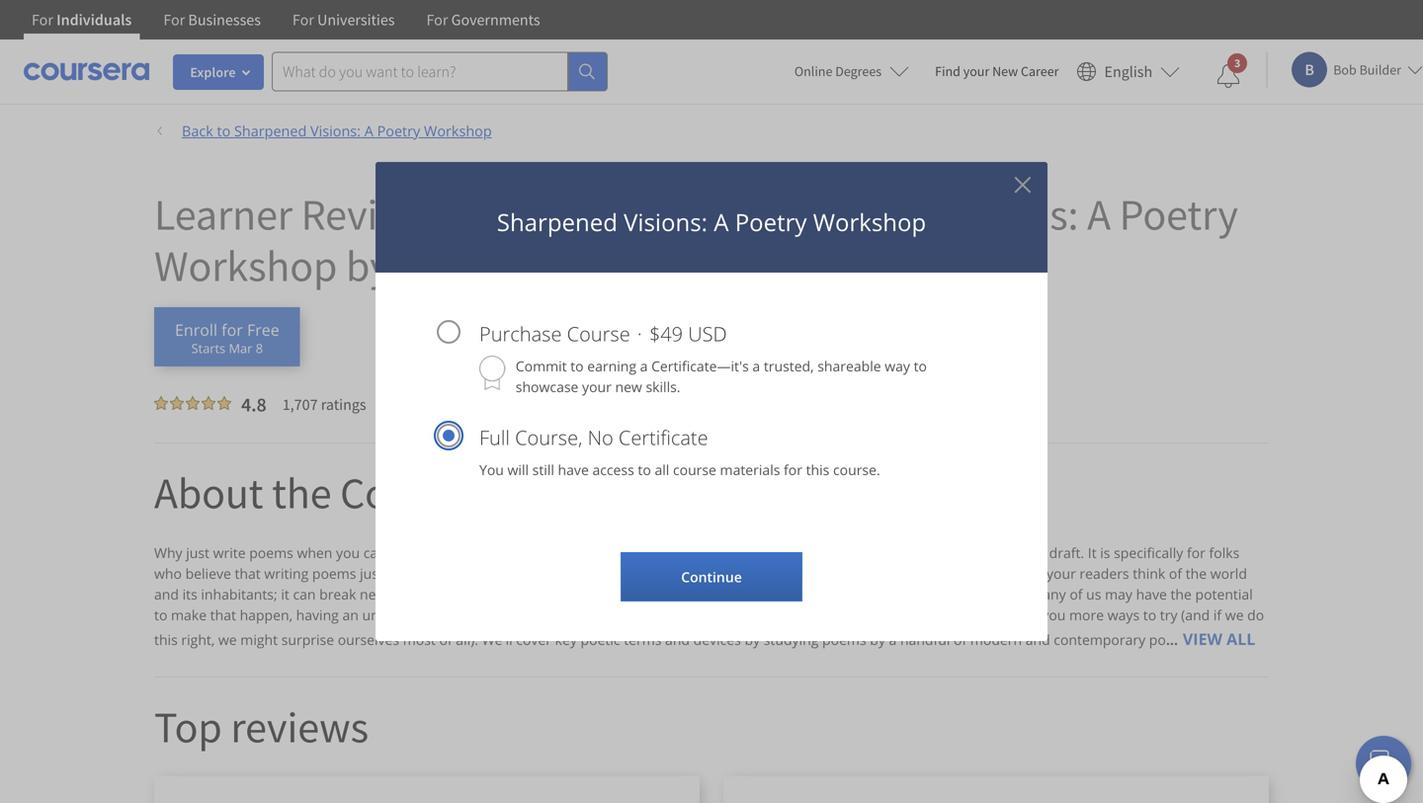 Task type: vqa. For each thing, say whether or not it's contained in the screenshot.
Turn
yes



Task type: locate. For each thing, give the bounding box(es) containing it.
0 horizontal spatial new
[[360, 585, 387, 604]]

world
[[1210, 564, 1247, 583]]

your inside "why just write poems when you can write better ones? this course is built on the notion that the most exciting writing begins after the first draft. it is specifically for folks who believe that writing poems just to express oneself is like using the internet just for email. after all, poetry can change the way you and your readers think of the world and its inhabitants; it can break new ground for language; turn a blank sheet of paper into a teeming concert of voices and music.  though any of us may have the potential to make that happen, having an understanding of how several tools of poetic composition can be used (and audaciously "mis-used") gives you more ways to try (and if we do this right, we might surprise ourselves most of all).   we'll cover key poetic terms and devices by studying poems by a handful of modern and contemporary po ... view all"
[[1047, 564, 1076, 583]]

0 vertical spatial writing
[[867, 544, 912, 562]]

filled star image left 4.8
[[154, 396, 168, 410]]

1 horizontal spatial have
[[1136, 585, 1167, 604]]

back to sharpened visions: a poetry workshop link
[[154, 105, 1269, 141]]

the up "blank"
[[586, 564, 607, 583]]

a right into
[[737, 585, 745, 604]]

1 write from the left
[[213, 544, 246, 562]]

and down the first
[[1018, 564, 1043, 583]]

chevron left image
[[154, 125, 166, 137]]

learner reviews & feedback for sharpened visions: a poetry workshop by california institute of the arts
[[154, 187, 1238, 293]]

think
[[1133, 564, 1165, 583]]

course up better
[[340, 465, 466, 520]]

filled star image
[[170, 396, 184, 410], [202, 396, 215, 410], [217, 396, 231, 410]]

you down any at the right bottom of the page
[[1042, 606, 1066, 625]]

2 horizontal spatial a
[[1087, 187, 1111, 242]]

ones?
[[469, 544, 506, 562]]

just up believe
[[186, 544, 210, 562]]

have down think
[[1136, 585, 1167, 604]]

poems up the break
[[312, 564, 356, 583]]

0 vertical spatial course
[[567, 320, 630, 347]]

1 vertical spatial writing
[[264, 564, 309, 583]]

0 horizontal spatial sharpened
[[234, 121, 307, 140]]

have inside "why just write poems when you can write better ones? this course is built on the notion that the most exciting writing begins after the first draft. it is specifically for folks who believe that writing poems just to express oneself is like using the internet just for email. after all, poetry can change the way you and your readers think of the world and its inhabitants; it can break new ground for language; turn a blank sheet of paper into a teeming concert of voices and music.  though any of us may have the potential to make that happen, having an understanding of how several tools of poetic composition can be used (and audaciously "mis-used") gives you more ways to try (and if we do this right, we might surprise ourselves most of all).   we'll cover key poetic terms and devices by studying poems by a handful of modern and contemporary po ... view all"
[[1136, 585, 1167, 604]]

tools
[[558, 606, 589, 625]]

an
[[342, 606, 359, 625]]

can up voices
[[861, 564, 883, 583]]

1 horizontal spatial visions:
[[624, 206, 708, 238]]

do
[[1247, 606, 1264, 625]]

this left right,
[[154, 631, 178, 649]]

1 vertical spatial poems
[[312, 564, 356, 583]]

1 horizontal spatial write
[[390, 544, 422, 562]]

1 vertical spatial way
[[962, 564, 987, 583]]

new
[[615, 378, 642, 396], [360, 585, 387, 604]]

0 vertical spatial your
[[963, 62, 990, 80]]

1 horizontal spatial by
[[745, 631, 760, 649]]

0 horizontal spatial filled star image
[[154, 396, 168, 410]]

your
[[963, 62, 990, 80], [582, 378, 612, 396], [1047, 564, 1076, 583]]

the left the first
[[996, 544, 1017, 562]]

2 horizontal spatial filled star image
[[217, 396, 231, 410]]

0 horizontal spatial (and
[[818, 606, 846, 625]]

way right shareable
[[885, 357, 910, 376]]

the up 'after'
[[753, 544, 774, 562]]

1 horizontal spatial course
[[673, 461, 716, 479]]

most down 'understanding'
[[403, 631, 436, 649]]

for left governments
[[426, 10, 448, 30]]

to left make at the bottom
[[154, 606, 167, 625]]

commit to earning a certificate—it's a trusted, shareable way to showcase your new skills.
[[516, 357, 927, 396]]

2 horizontal spatial visions:
[[941, 187, 1079, 242]]

back
[[182, 121, 213, 140]]

1 horizontal spatial filled star image
[[202, 396, 215, 410]]

you
[[479, 461, 504, 479]]

a down using
[[560, 585, 568, 604]]

0 vertical spatial way
[[885, 357, 910, 376]]

california
[[398, 238, 573, 293]]

course for certificate
[[673, 461, 716, 479]]

this
[[806, 461, 830, 479], [154, 631, 178, 649]]

write up believe
[[213, 544, 246, 562]]

just
[[186, 544, 210, 562], [360, 564, 383, 583], [666, 564, 689, 583]]

businesses
[[188, 10, 261, 30]]

1 vertical spatial you
[[991, 564, 1015, 583]]

can right it
[[293, 585, 316, 604]]

0 vertical spatial poetic
[[610, 606, 649, 625]]

0 vertical spatial new
[[615, 378, 642, 396]]

understanding
[[362, 606, 457, 625]]

2 horizontal spatial sharpened
[[734, 187, 932, 242]]

writing up change
[[867, 544, 912, 562]]

course.
[[833, 461, 880, 479]]

(and down concert
[[818, 606, 846, 625]]

2 (and from the left
[[1181, 606, 1210, 625]]

course right all on the left of page
[[673, 461, 716, 479]]

0 vertical spatial that
[[724, 544, 750, 562]]

having
[[296, 606, 339, 625]]

poetic
[[610, 606, 649, 625], [581, 631, 620, 649]]

1 horizontal spatial is
[[587, 544, 597, 562]]

1 vertical spatial this
[[154, 631, 178, 649]]

most up all,
[[778, 544, 811, 562]]

poetry
[[815, 564, 857, 583]]

2 horizontal spatial is
[[1100, 544, 1110, 562]]

a left trusted,
[[752, 357, 760, 376]]

1 horizontal spatial this
[[806, 461, 830, 479]]

that up email.
[[724, 544, 750, 562]]

2 horizontal spatial poetry
[[1119, 187, 1238, 242]]

you up though
[[991, 564, 1015, 583]]

most
[[778, 544, 811, 562], [403, 631, 436, 649]]

purchase
[[479, 320, 562, 347]]

poems
[[249, 544, 293, 562], [312, 564, 356, 583], [822, 631, 866, 649]]

find your new career
[[935, 62, 1059, 80]]

access
[[592, 461, 634, 479]]

new down earning
[[615, 378, 642, 396]]

0 vertical spatial most
[[778, 544, 811, 562]]

2 horizontal spatial by
[[870, 631, 885, 649]]

music.
[[945, 585, 987, 604]]

poetic right key
[[581, 631, 620, 649]]

for for universities
[[292, 10, 314, 30]]

for left "folks"
[[1187, 544, 1206, 562]]

new right the break
[[360, 585, 387, 604]]

full course, no certificate you will still have access to all course materials for this course.
[[479, 424, 880, 479]]

2 horizontal spatial poems
[[822, 631, 866, 649]]

1 horizontal spatial new
[[615, 378, 642, 396]]

have right still
[[558, 461, 589, 479]]

course inside full course, no certificate you will still have access to all course materials for this course.
[[673, 461, 716, 479]]

for down express
[[441, 585, 460, 604]]

2 vertical spatial your
[[1047, 564, 1076, 583]]

None search field
[[272, 52, 608, 91]]

1 horizontal spatial (and
[[1181, 606, 1210, 625]]

0 horizontal spatial just
[[186, 544, 210, 562]]

you right when
[[336, 544, 360, 562]]

workshop inside learner reviews & feedback for sharpened visions: a poetry workshop by california institute of the arts
[[154, 238, 337, 293]]

workshop
[[424, 121, 492, 140], [813, 206, 926, 238], [154, 238, 337, 293]]

course up using
[[540, 544, 583, 562]]

your right find
[[963, 62, 990, 80]]

certificate—it's
[[651, 357, 749, 376]]

1 horizontal spatial we
[[1225, 606, 1244, 625]]

1 filled star image from the left
[[154, 396, 168, 410]]

1 horizontal spatial your
[[963, 62, 990, 80]]

0 horizontal spatial course
[[340, 465, 466, 520]]

0 horizontal spatial most
[[403, 631, 436, 649]]

the left arts
[[786, 238, 846, 293]]

2 filled star image from the left
[[202, 396, 215, 410]]

0 horizontal spatial by
[[346, 238, 390, 293]]

is left the built
[[587, 544, 597, 562]]

0 vertical spatial course
[[673, 461, 716, 479]]

folks
[[1209, 544, 1240, 562]]

continue
[[681, 568, 742, 587]]

0 vertical spatial this
[[806, 461, 830, 479]]

though
[[990, 585, 1039, 604]]

1 horizontal spatial you
[[991, 564, 1015, 583]]

2 for from the left
[[163, 10, 185, 30]]

to up ground
[[387, 564, 400, 583]]

0 vertical spatial you
[[336, 544, 360, 562]]

readers
[[1080, 564, 1129, 583]]

feedback
[[492, 187, 666, 242]]

for left businesses
[[163, 10, 185, 30]]

surprise
[[281, 631, 334, 649]]

0 horizontal spatial poems
[[249, 544, 293, 562]]

to right the back
[[217, 121, 231, 140]]

begins
[[915, 544, 958, 562]]

this left course.
[[806, 461, 830, 479]]

0 horizontal spatial write
[[213, 544, 246, 562]]

this inside "why just write poems when you can write better ones? this course is built on the notion that the most exciting writing begins after the first draft. it is specifically for folks who believe that writing poems just to express oneself is like using the internet just for email. after all, poetry can change the way you and your readers think of the world and its inhabitants; it can break new ground for language; turn a blank sheet of paper into a teeming concert of voices and music.  though any of us may have the potential to make that happen, having an understanding of how several tools of poetic composition can be used (and audaciously "mis-used") gives you more ways to try (and if we do this right, we might surprise ourselves most of all).   we'll cover key poetic terms and devices by studying poems by a handful of modern and contemporary po ... view all"
[[154, 631, 178, 649]]

continue button
[[621, 552, 802, 602]]

poems left when
[[249, 544, 293, 562]]

0 vertical spatial we
[[1225, 606, 1244, 625]]

2 horizontal spatial your
[[1047, 564, 1076, 583]]

0 horizontal spatial this
[[154, 631, 178, 649]]

a inside learner reviews & feedback for sharpened visions: a poetry workshop by california institute of the arts
[[1087, 187, 1111, 242]]

we right right,
[[218, 631, 237, 649]]

that down inhabitants;
[[210, 606, 236, 625]]

to left all on the left of page
[[638, 461, 651, 479]]

to left earning
[[570, 357, 584, 376]]

course inside "why just write poems when you can write better ones? this course is built on the notion that the most exciting writing begins after the first draft. it is specifically for folks who believe that writing poems just to express oneself is like using the internet just for email. after all, poetry can change the way you and your readers think of the world and its inhabitants; it can break new ground for language; turn a blank sheet of paper into a teeming concert of voices and music.  though any of us may have the potential to make that happen, having an understanding of how several tools of poetic composition can be used (and audaciously "mis-used") gives you more ways to try (and if we do this right, we might surprise ourselves most of all).   we'll cover key poetic terms and devices by studying poems by a handful of modern and contemporary po ... view all"
[[540, 544, 583, 562]]

be
[[763, 606, 779, 625]]

2 vertical spatial you
[[1042, 606, 1066, 625]]

certificate
[[619, 424, 708, 451]]

1,707 ratings
[[282, 395, 366, 415]]

commit
[[516, 357, 567, 376]]

the inside learner reviews & feedback for sharpened visions: a poetry workshop by california institute of the arts
[[786, 238, 846, 293]]

for inside learner reviews & feedback for sharpened visions: a poetry workshop by california institute of the arts
[[675, 187, 726, 242]]

about
[[154, 465, 263, 520]]

(and left if
[[1181, 606, 1210, 625]]

0 vertical spatial have
[[558, 461, 589, 479]]

coursera image
[[24, 56, 149, 87]]

poetic down sheet
[[610, 606, 649, 625]]

new inside commit to earning a certificate—it's a trusted, shareable way to showcase your new skills.
[[615, 378, 642, 396]]

1 horizontal spatial writing
[[867, 544, 912, 562]]

view
[[1183, 629, 1222, 650]]

of inside learner reviews & feedback for sharpened visions: a poetry workshop by california institute of the arts
[[742, 238, 778, 293]]

1 vertical spatial most
[[403, 631, 436, 649]]

change
[[887, 564, 934, 583]]

reviews
[[301, 187, 449, 242]]

break
[[319, 585, 356, 604]]

all
[[1227, 629, 1255, 650]]

usd
[[688, 320, 727, 347]]

0 horizontal spatial writing
[[264, 564, 309, 583]]

happen,
[[240, 606, 293, 625]]

0 horizontal spatial have
[[558, 461, 589, 479]]

2 horizontal spatial you
[[1042, 606, 1066, 625]]

individuals
[[56, 10, 132, 30]]

$49
[[649, 320, 683, 347]]

your down the draft.
[[1047, 564, 1076, 583]]

a
[[640, 357, 648, 376], [752, 357, 760, 376], [560, 585, 568, 604], [737, 585, 745, 604], [889, 631, 897, 649]]

a down audaciously
[[889, 631, 897, 649]]

it
[[1088, 544, 1097, 562]]

is
[[587, 544, 597, 562], [1100, 544, 1110, 562], [508, 564, 518, 583]]

for right materials
[[784, 461, 802, 479]]

for left individuals
[[32, 10, 53, 30]]

0 horizontal spatial filled star image
[[170, 396, 184, 410]]

and down composition
[[665, 631, 690, 649]]

poetry
[[377, 121, 420, 140], [1119, 187, 1238, 242], [735, 206, 807, 238]]

writing
[[867, 544, 912, 562], [264, 564, 309, 583]]

1 horizontal spatial a
[[714, 206, 729, 238]]

0 horizontal spatial workshop
[[154, 238, 337, 293]]

potential
[[1195, 585, 1253, 604]]

1 horizontal spatial way
[[962, 564, 987, 583]]

we right if
[[1225, 606, 1244, 625]]

0 horizontal spatial way
[[885, 357, 910, 376]]

oneself
[[457, 564, 505, 583]]

for inside full course, no certificate you will still have access to all course materials for this course.
[[784, 461, 802, 479]]

chat with us image
[[1368, 748, 1399, 780]]

for left universities
[[292, 10, 314, 30]]

materials
[[720, 461, 780, 479]]

filled star image
[[154, 396, 168, 410], [186, 396, 200, 410]]

for businesses
[[163, 10, 261, 30]]

the up when
[[272, 465, 332, 520]]

sheet
[[611, 585, 646, 604]]

writing up it
[[264, 564, 309, 583]]

1 (and from the left
[[818, 606, 846, 625]]

0 horizontal spatial course
[[540, 544, 583, 562]]

1 vertical spatial have
[[1136, 585, 1167, 604]]

0 horizontal spatial your
[[582, 378, 612, 396]]

the down "begins"
[[937, 564, 958, 583]]

for for governments
[[426, 10, 448, 30]]

course
[[567, 320, 630, 347], [340, 465, 466, 520]]

filled star image down starts
[[186, 396, 200, 410]]

1 for from the left
[[32, 10, 53, 30]]

0 horizontal spatial visions:
[[310, 121, 361, 140]]

is left like
[[508, 564, 518, 583]]

by
[[346, 238, 390, 293], [745, 631, 760, 649], [870, 631, 885, 649]]

for left free on the left of page
[[222, 319, 243, 340]]

may
[[1105, 585, 1133, 604]]

just up 'understanding'
[[360, 564, 383, 583]]

audaciously
[[850, 606, 926, 625]]

4 for from the left
[[426, 10, 448, 30]]

reviews
[[231, 700, 369, 755]]

all).
[[456, 631, 478, 649]]

that up inhabitants;
[[235, 564, 261, 583]]

1 vertical spatial your
[[582, 378, 612, 396]]

just up "paper"
[[666, 564, 689, 583]]

1 horizontal spatial sharpened
[[497, 206, 618, 238]]

by inside learner reviews & feedback for sharpened visions: a poetry workshop by california institute of the arts
[[346, 238, 390, 293]]

your down earning
[[582, 378, 612, 396]]

1 vertical spatial course
[[540, 544, 583, 562]]

way inside commit to earning a certificate—it's a trusted, shareable way to showcase your new skills.
[[885, 357, 910, 376]]

for down back to sharpened visions: a poetry workshop link
[[675, 187, 726, 242]]

0 horizontal spatial we
[[218, 631, 237, 649]]

course up earning
[[567, 320, 630, 347]]

purchase course · $49 usd
[[479, 320, 727, 347]]

to
[[217, 121, 231, 140], [570, 357, 584, 376], [914, 357, 927, 376], [638, 461, 651, 479], [387, 564, 400, 583], [154, 606, 167, 625], [1143, 606, 1156, 625]]

turn
[[529, 585, 557, 604]]

handful
[[900, 631, 950, 649]]

write up express
[[390, 544, 422, 562]]

show notifications image
[[1217, 64, 1240, 88]]

2 filled star image from the left
[[186, 396, 200, 410]]

poems down concert
[[822, 631, 866, 649]]

exciting
[[814, 544, 864, 562]]

visions: inside learner reviews & feedback for sharpened visions: a poetry workshop by california institute of the arts
[[941, 187, 1079, 242]]

3 for from the left
[[292, 10, 314, 30]]

way down after
[[962, 564, 987, 583]]

1 horizontal spatial filled star image
[[186, 396, 200, 410]]

1 horizontal spatial course
[[567, 320, 630, 347]]

1 vertical spatial new
[[360, 585, 387, 604]]

is right it
[[1100, 544, 1110, 562]]



Task type: describe. For each thing, give the bounding box(es) containing it.
the up try
[[1171, 585, 1192, 604]]

0 horizontal spatial is
[[508, 564, 518, 583]]

express
[[404, 564, 454, 583]]

gives
[[1006, 606, 1038, 625]]

new inside "why just write poems when you can write better ones? this course is built on the notion that the most exciting writing begins after the first draft. it is specifically for folks who believe that writing poems just to express oneself is like using the internet just for email. after all, poetry can change the way you and your readers think of the world and its inhabitants; it can break new ground for language; turn a blank sheet of paper into a teeming concert of voices and music.  though any of us may have the potential to make that happen, having an understanding of how several tools of poetic composition can be used (and audaciously "mis-used") gives you more ways to try (and if we do this right, we might surprise ourselves most of all).   we'll cover key poetic terms and devices by studying poems by a handful of modern and contemporary po ... view all"
[[360, 585, 387, 604]]

new
[[992, 62, 1018, 80]]

the right on
[[653, 544, 674, 562]]

no
[[588, 424, 613, 451]]

to right shareable
[[914, 357, 927, 376]]

trusted,
[[764, 357, 814, 376]]

for down "notion" on the bottom of the page
[[693, 564, 712, 583]]

modern
[[970, 631, 1022, 649]]

po
[[1149, 631, 1166, 649]]

ratings
[[321, 395, 366, 415]]

any
[[1043, 585, 1066, 604]]

course for poems
[[540, 544, 583, 562]]

who
[[154, 564, 182, 583]]

for governments
[[426, 10, 540, 30]]

arts
[[855, 238, 925, 293]]

1 horizontal spatial poems
[[312, 564, 356, 583]]

poetry inside learner reviews & feedback for sharpened visions: a poetry workshop by california institute of the arts
[[1119, 187, 1238, 242]]

1 vertical spatial course
[[340, 465, 466, 520]]

back to sharpened visions: a poetry workshop
[[182, 121, 492, 140]]

english
[[1104, 62, 1153, 82]]

cover
[[516, 631, 551, 649]]

enroll
[[175, 319, 217, 340]]

studying
[[764, 631, 819, 649]]

find
[[935, 62, 961, 80]]

enroll for free starts mar 8
[[175, 319, 279, 357]]

shareable
[[817, 357, 881, 376]]

and down gives
[[1026, 631, 1050, 649]]

to left try
[[1143, 606, 1156, 625]]

0 horizontal spatial you
[[336, 544, 360, 562]]

draft.
[[1049, 544, 1084, 562]]

email.
[[715, 564, 754, 583]]

try
[[1160, 606, 1178, 625]]

for universities
[[292, 10, 395, 30]]

right,
[[181, 631, 215, 649]]

0 horizontal spatial a
[[364, 121, 373, 140]]

top
[[154, 700, 222, 755]]

institute
[[582, 238, 733, 293]]

devices
[[693, 631, 741, 649]]

2 horizontal spatial just
[[666, 564, 689, 583]]

several
[[508, 606, 554, 625]]

2 horizontal spatial workshop
[[813, 206, 926, 238]]

...
[[1166, 630, 1178, 649]]

2 vertical spatial poems
[[822, 631, 866, 649]]

your inside commit to earning a certificate—it's a trusted, shareable way to showcase your new skills.
[[582, 378, 612, 396]]

for individuals
[[32, 10, 132, 30]]

after
[[758, 564, 790, 583]]

this inside full course, no certificate you will still have access to all course materials for this course.
[[806, 461, 830, 479]]

ourselves
[[338, 631, 399, 649]]

the left world
[[1186, 564, 1207, 583]]

for inside enroll for free starts mar 8
[[222, 319, 243, 340]]

about the course
[[154, 465, 466, 520]]

key
[[555, 631, 577, 649]]

1 horizontal spatial just
[[360, 564, 383, 583]]

a up skills.
[[640, 357, 648, 376]]

can right when
[[363, 544, 386, 562]]

0 vertical spatial poems
[[249, 544, 293, 562]]

for for individuals
[[32, 10, 53, 30]]

find your new career link
[[925, 59, 1069, 84]]

still
[[532, 461, 554, 479]]

english button
[[1069, 40, 1188, 104]]

concert
[[805, 585, 853, 604]]

2 vertical spatial that
[[210, 606, 236, 625]]

1 filled star image from the left
[[170, 396, 184, 410]]

using
[[548, 564, 582, 583]]

1 horizontal spatial poetry
[[735, 206, 807, 238]]

1 horizontal spatial most
[[778, 544, 811, 562]]

full
[[479, 424, 510, 451]]

4.8
[[241, 392, 267, 417]]

on
[[633, 544, 650, 562]]

showcase
[[516, 378, 579, 396]]

used")
[[962, 606, 1002, 625]]

top reviews
[[154, 700, 369, 755]]

all
[[655, 461, 669, 479]]

us
[[1086, 585, 1101, 604]]

used
[[783, 606, 814, 625]]

mar
[[229, 340, 252, 357]]

2 write from the left
[[390, 544, 422, 562]]

inhabitants;
[[201, 585, 277, 604]]

sharpened visions: a poetry workshop
[[497, 206, 926, 238]]

banner navigation
[[16, 0, 556, 40]]

1 vertical spatial that
[[235, 564, 261, 583]]

built
[[600, 544, 629, 562]]

8
[[256, 340, 263, 357]]

learner
[[154, 187, 292, 242]]

it
[[281, 585, 289, 604]]

teeming
[[748, 585, 801, 604]]

make
[[171, 606, 207, 625]]

1 vertical spatial poetic
[[581, 631, 620, 649]]

its
[[182, 585, 197, 604]]

·
[[637, 320, 642, 347]]

and up the "mis-
[[917, 585, 941, 604]]

1 horizontal spatial workshop
[[424, 121, 492, 140]]

language;
[[463, 585, 526, 604]]

contemporary
[[1054, 631, 1146, 649]]

0 horizontal spatial poetry
[[377, 121, 420, 140]]

"mis-
[[930, 606, 962, 625]]

free
[[247, 319, 279, 340]]

first
[[1020, 544, 1046, 562]]

to inside full course, no certificate you will still have access to all course materials for this course.
[[638, 461, 651, 479]]

blank
[[572, 585, 607, 604]]

starts
[[191, 340, 225, 357]]

why
[[154, 544, 182, 562]]

can left be
[[736, 606, 759, 625]]

and down who
[[154, 585, 179, 604]]

✕ button
[[1014, 168, 1032, 200]]

sharpened inside learner reviews & feedback for sharpened visions: a poetry workshop by california institute of the arts
[[734, 187, 932, 242]]

why just write poems when you can write better ones? this course is built on the notion that the most exciting writing begins after the first draft. it is specifically for folks who believe that writing poems just to express oneself is like using the internet just for email. after all, poetry can change the way you and your readers think of the world and its inhabitants; it can break new ground for language; turn a blank sheet of paper into a teeming concert of voices and music.  though any of us may have the potential to make that happen, having an understanding of how several tools of poetic composition can be used (and audaciously "mis-used") gives you more ways to try (and if we do this right, we might surprise ourselves most of all).   we'll cover key poetic terms and devices by studying poems by a handful of modern and contemporary po ... view all
[[154, 544, 1264, 650]]

into
[[708, 585, 733, 604]]

have inside full course, no certificate you will still have access to all course materials for this course.
[[558, 461, 589, 479]]

way inside "why just write poems when you can write better ones? this course is built on the notion that the most exciting writing begins after the first draft. it is specifically for folks who believe that writing poems just to express oneself is like using the internet just for email. after all, poetry can change the way you and your readers think of the world and its inhabitants; it can break new ground for language; turn a blank sheet of paper into a teeming concert of voices and music.  though any of us may have the potential to make that happen, having an understanding of how several tools of poetic composition can be used (and audaciously "mis-used") gives you more ways to try (and if we do this right, we might surprise ourselves most of all).   we'll cover key poetic terms and devices by studying poems by a handful of modern and contemporary po ... view all"
[[962, 564, 987, 583]]

for for businesses
[[163, 10, 185, 30]]

might
[[240, 631, 278, 649]]

3 filled star image from the left
[[217, 396, 231, 410]]

1 vertical spatial we
[[218, 631, 237, 649]]

composition
[[653, 606, 733, 625]]

if
[[1213, 606, 1222, 625]]

better
[[426, 544, 465, 562]]



